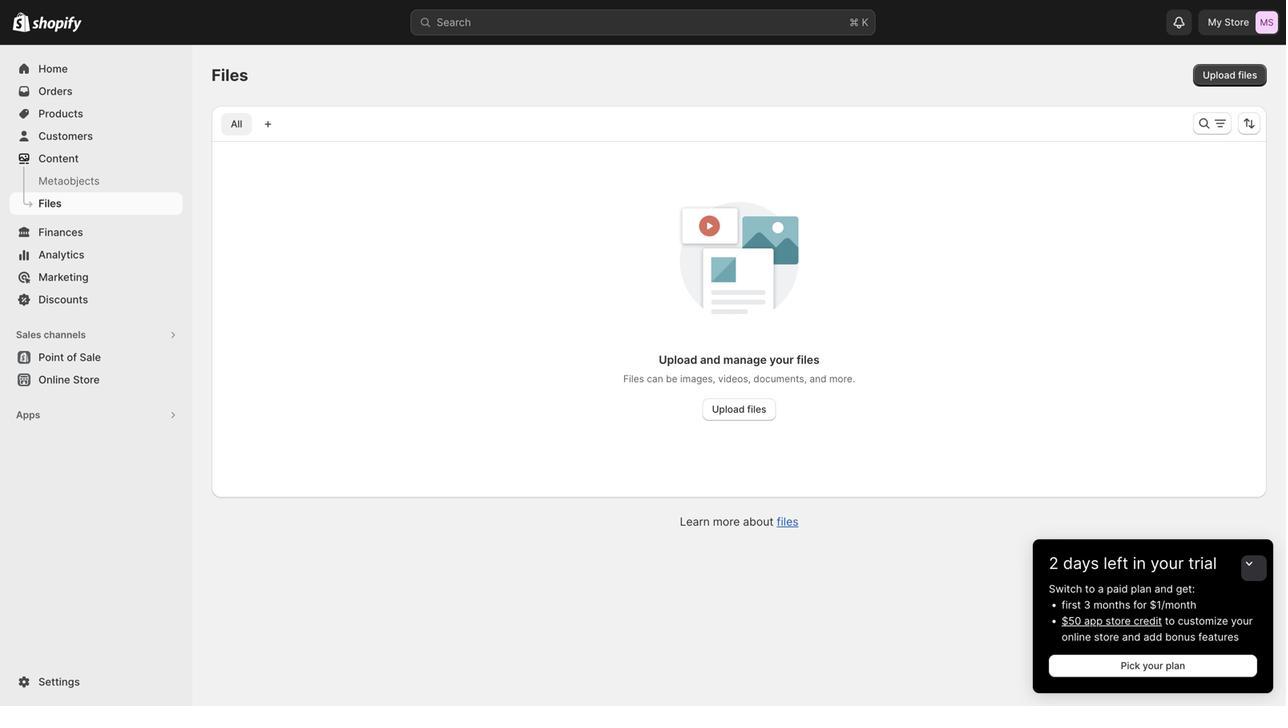 Task type: locate. For each thing, give the bounding box(es) containing it.
0 vertical spatial upload
[[1203, 69, 1236, 81]]

0 horizontal spatial files
[[38, 197, 62, 210]]

2 vertical spatial upload
[[712, 404, 745, 415]]

0 horizontal spatial store
[[73, 374, 100, 386]]

in
[[1133, 554, 1147, 573]]

k
[[862, 16, 869, 28]]

files down metaobjects
[[38, 197, 62, 210]]

plan down bonus
[[1166, 660, 1186, 672]]

your inside 'to customize your online store and add bonus features'
[[1232, 615, 1253, 627]]

to left "a"
[[1086, 583, 1096, 595]]

content link
[[10, 148, 183, 170]]

pick
[[1121, 660, 1141, 672]]

home
[[38, 63, 68, 75]]

to down $1/month
[[1166, 615, 1175, 627]]

marketing
[[38, 271, 89, 283]]

sales channels button
[[10, 324, 183, 346]]

settings link
[[10, 671, 183, 693]]

and left "add"
[[1123, 631, 1141, 643]]

switch
[[1049, 583, 1083, 595]]

upload files button down 'files can be images, videos, documents, and more.'
[[703, 398, 776, 421]]

plan
[[1131, 583, 1152, 595], [1166, 660, 1186, 672]]

sales channels
[[16, 329, 86, 341]]

images,
[[681, 373, 716, 385]]

upload down videos,
[[712, 404, 745, 415]]

plan up for
[[1131, 583, 1152, 595]]

your
[[770, 353, 794, 367], [1151, 554, 1185, 573], [1232, 615, 1253, 627], [1143, 660, 1164, 672]]

upload files button down the my store
[[1194, 64, 1267, 87]]

1 horizontal spatial files
[[212, 65, 248, 85]]

more
[[713, 515, 740, 529]]

your right pick
[[1143, 660, 1164, 672]]

videos,
[[719, 373, 751, 385]]

my store
[[1209, 16, 1250, 28]]

features
[[1199, 631, 1240, 643]]

left
[[1104, 554, 1129, 573]]

to inside 'to customize your online store and add bonus features'
[[1166, 615, 1175, 627]]

can
[[647, 373, 664, 385]]

1 vertical spatial store
[[1095, 631, 1120, 643]]

home link
[[10, 58, 183, 80]]

⌘
[[850, 16, 859, 28]]

add
[[1144, 631, 1163, 643]]

your inside the 2 days left in your trial dropdown button
[[1151, 554, 1185, 573]]

1 horizontal spatial plan
[[1166, 660, 1186, 672]]

1 horizontal spatial upload files button
[[1194, 64, 1267, 87]]

store for my store
[[1225, 16, 1250, 28]]

0 vertical spatial upload files button
[[1194, 64, 1267, 87]]

1 vertical spatial files
[[38, 197, 62, 210]]

store down the $50 app store credit link
[[1095, 631, 1120, 643]]

sales
[[16, 329, 41, 341]]

be
[[666, 373, 678, 385]]

1 horizontal spatial upload files
[[1203, 69, 1258, 81]]

metaobjects
[[38, 175, 100, 187]]

apps
[[16, 409, 40, 421]]

upload files down the my store
[[1203, 69, 1258, 81]]

0 horizontal spatial upload files button
[[703, 398, 776, 421]]

$50
[[1062, 615, 1082, 627]]

store down months
[[1106, 615, 1131, 627]]

online store link
[[10, 369, 183, 391]]

store
[[1225, 16, 1250, 28], [73, 374, 100, 386]]

point of sale button
[[0, 346, 192, 369]]

shopify image
[[13, 13, 30, 32]]

learn more about files
[[680, 515, 799, 529]]

0 vertical spatial store
[[1106, 615, 1131, 627]]

0 vertical spatial to
[[1086, 583, 1096, 595]]

upload up be
[[659, 353, 698, 367]]

manage
[[724, 353, 767, 367]]

files link
[[10, 192, 183, 215]]

and inside 'to customize your online store and add bonus features'
[[1123, 631, 1141, 643]]

settings
[[38, 676, 80, 688]]

upload files
[[1203, 69, 1258, 81], [712, 404, 767, 415]]

1 vertical spatial store
[[73, 374, 100, 386]]

store right my
[[1225, 16, 1250, 28]]

my store image
[[1256, 11, 1279, 34]]

first 3 months for $1/month
[[1062, 599, 1197, 611]]

upload files down 'files can be images, videos, documents, and more.'
[[712, 404, 767, 415]]

online store
[[38, 374, 100, 386]]

upload down my
[[1203, 69, 1236, 81]]

store for online store
[[73, 374, 100, 386]]

your up features on the bottom right
[[1232, 615, 1253, 627]]

your right in
[[1151, 554, 1185, 573]]

upload files button
[[1194, 64, 1267, 87], [703, 398, 776, 421]]

0 horizontal spatial plan
[[1131, 583, 1152, 595]]

0 vertical spatial files
[[212, 65, 248, 85]]

paid
[[1107, 583, 1128, 595]]

0 horizontal spatial upload files
[[712, 404, 767, 415]]

content
[[38, 152, 79, 165]]

online
[[1062, 631, 1092, 643]]

0 vertical spatial store
[[1225, 16, 1250, 28]]

1 horizontal spatial upload
[[712, 404, 745, 415]]

store down sale
[[73, 374, 100, 386]]

1 vertical spatial upload
[[659, 353, 698, 367]]

bonus
[[1166, 631, 1196, 643]]

files
[[212, 65, 248, 85], [38, 197, 62, 210], [624, 373, 644, 385]]

learn
[[680, 515, 710, 529]]

$50 app store credit
[[1062, 615, 1163, 627]]

files left can
[[624, 373, 644, 385]]

$50 app store credit link
[[1062, 615, 1163, 627]]

upload
[[1203, 69, 1236, 81], [659, 353, 698, 367], [712, 404, 745, 415]]

1 vertical spatial plan
[[1166, 660, 1186, 672]]

switch to a paid plan and get:
[[1049, 583, 1196, 595]]

1 horizontal spatial to
[[1166, 615, 1175, 627]]

2 horizontal spatial upload
[[1203, 69, 1236, 81]]

files up 'all'
[[212, 65, 248, 85]]

customers link
[[10, 125, 183, 148]]

search
[[437, 16, 471, 28]]

marketing link
[[10, 266, 183, 289]]

store
[[1106, 615, 1131, 627], [1095, 631, 1120, 643]]

files can be images, videos, documents, and more.
[[624, 373, 855, 385]]

store inside button
[[73, 374, 100, 386]]

1 horizontal spatial store
[[1225, 16, 1250, 28]]

0 horizontal spatial to
[[1086, 583, 1096, 595]]

files right "about" on the right of page
[[777, 515, 799, 529]]

2 horizontal spatial files
[[624, 373, 644, 385]]

sale
[[80, 351, 101, 364]]

discounts link
[[10, 289, 183, 311]]

my
[[1209, 16, 1223, 28]]

to
[[1086, 583, 1096, 595], [1166, 615, 1175, 627]]

and up $1/month
[[1155, 583, 1174, 595]]

metaobjects link
[[10, 170, 183, 192]]

your inside pick your plan link
[[1143, 660, 1164, 672]]

1 vertical spatial to
[[1166, 615, 1175, 627]]

online store button
[[0, 369, 192, 391]]

of
[[67, 351, 77, 364]]



Task type: describe. For each thing, give the bounding box(es) containing it.
3
[[1084, 599, 1091, 611]]

upload and manage your files
[[659, 353, 820, 367]]

orders
[[38, 85, 73, 97]]

1 vertical spatial upload files
[[712, 404, 767, 415]]

files up documents,
[[797, 353, 820, 367]]

channels
[[44, 329, 86, 341]]

and left more.
[[810, 373, 827, 385]]

trial
[[1189, 554, 1217, 573]]

a
[[1098, 583, 1104, 595]]

1 vertical spatial upload files button
[[703, 398, 776, 421]]

2 vertical spatial files
[[624, 373, 644, 385]]

customers
[[38, 130, 93, 142]]

for
[[1134, 599, 1147, 611]]

to customize your online store and add bonus features
[[1062, 615, 1253, 643]]

all button
[[221, 113, 252, 135]]

customize
[[1178, 615, 1229, 627]]

2
[[1049, 554, 1059, 573]]

first
[[1062, 599, 1082, 611]]

finances link
[[10, 221, 183, 244]]

orders link
[[10, 80, 183, 103]]

online
[[38, 374, 70, 386]]

0 horizontal spatial upload
[[659, 353, 698, 367]]

0 vertical spatial plan
[[1131, 583, 1152, 595]]

point
[[38, 351, 64, 364]]

your up documents,
[[770, 353, 794, 367]]

months
[[1094, 599, 1131, 611]]

about
[[743, 515, 774, 529]]

and up images,
[[700, 353, 721, 367]]

apps button
[[10, 404, 183, 426]]

files link
[[777, 515, 799, 529]]

2 days left in your trial
[[1049, 554, 1217, 573]]

days
[[1064, 554, 1100, 573]]

0 vertical spatial upload files
[[1203, 69, 1258, 81]]

more.
[[830, 373, 855, 385]]

2 days left in your trial button
[[1033, 540, 1274, 573]]

upload for bottommost upload files button
[[712, 404, 745, 415]]

⌘ k
[[850, 16, 869, 28]]

finances
[[38, 226, 83, 238]]

upload for right upload files button
[[1203, 69, 1236, 81]]

files down 'files can be images, videos, documents, and more.'
[[748, 404, 767, 415]]

pick your plan
[[1121, 660, 1186, 672]]

products
[[38, 107, 83, 120]]

point of sale link
[[10, 346, 183, 369]]

$1/month
[[1150, 599, 1197, 611]]

files down my store image
[[1239, 69, 1258, 81]]

shopify image
[[32, 16, 82, 32]]

credit
[[1134, 615, 1163, 627]]

analytics
[[38, 249, 84, 261]]

pick your plan link
[[1049, 655, 1258, 677]]

analytics link
[[10, 244, 183, 266]]

discounts
[[38, 293, 88, 306]]

point of sale
[[38, 351, 101, 364]]

all
[[231, 118, 242, 130]]

app
[[1085, 615, 1103, 627]]

2 days left in your trial element
[[1033, 581, 1274, 693]]

products link
[[10, 103, 183, 125]]

documents,
[[754, 373, 807, 385]]

store inside 'to customize your online store and add bonus features'
[[1095, 631, 1120, 643]]

get:
[[1176, 583, 1196, 595]]



Task type: vqa. For each thing, say whether or not it's contained in the screenshot.
USD associated with $14.00 USD
no



